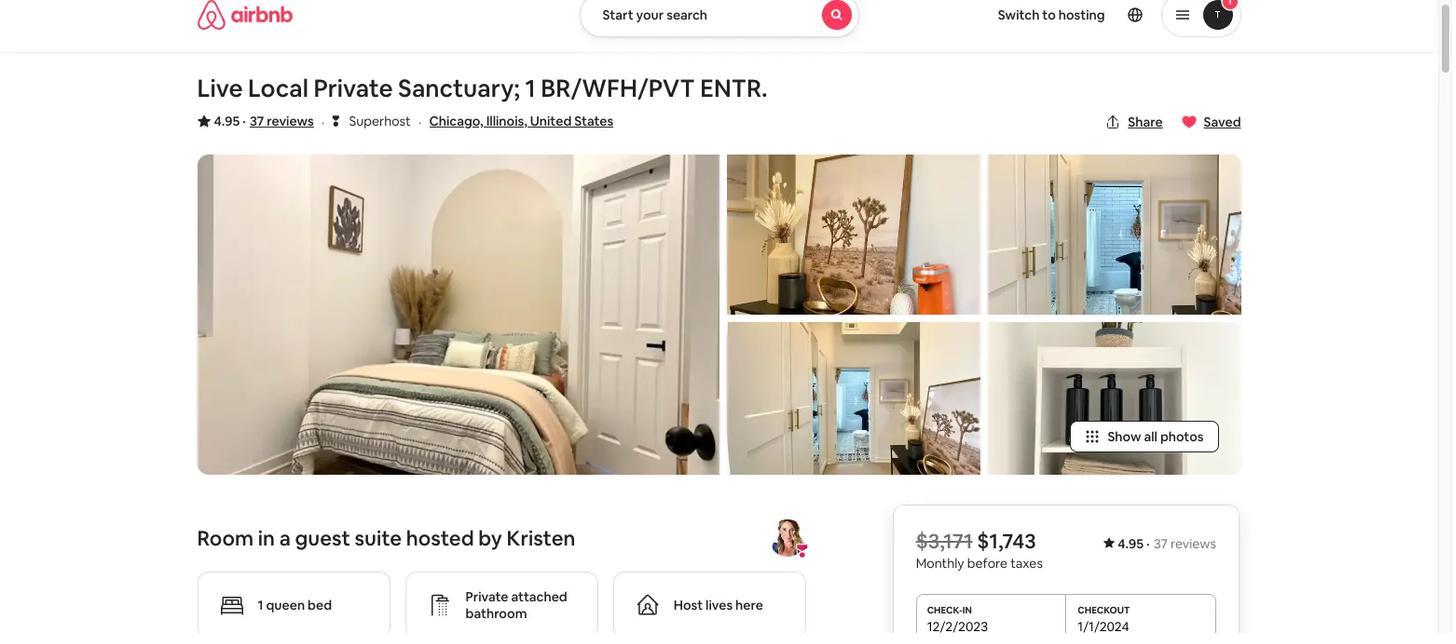 Task type: describe. For each thing, give the bounding box(es) containing it.
kristen image
[[769, 520, 806, 557]]

superhost
[[349, 113, 411, 130]]

show
[[1108, 429, 1141, 446]]

live
[[197, 73, 243, 104]]

switch
[[998, 7, 1040, 23]]

0 vertical spatial private
[[314, 73, 393, 104]]

Start your search search field
[[579, 0, 859, 37]]

1 horizontal spatial 37
[[1154, 536, 1168, 553]]

start
[[603, 7, 633, 23]]

0 vertical spatial 4.95
[[214, 113, 240, 130]]

kristen is a superhost. image
[[795, 544, 810, 559]]

saved button
[[1174, 106, 1249, 138]]

sono's speaker, single cup coffee maker and a welcome pineapple plant greet you from your private second floor entrance. image
[[727, 155, 980, 315]]

here
[[736, 597, 763, 614]]

private attached bathroom
[[466, 589, 567, 623]]

enjoy a good night's rest or leisurely morning in bed. image
[[197, 155, 719, 475]]

pull the door drape for privacy or tuck it back for an open feel. image
[[988, 155, 1241, 315]]

saved
[[1204, 114, 1241, 130]]

local
[[248, 73, 308, 104]]

profile element
[[881, 0, 1241, 52]]

professional shampoo and conditioner and body gel are complimentary! image
[[988, 323, 1241, 475]]

0 vertical spatial reviews
[[267, 113, 314, 130]]

entr.
[[700, 73, 768, 104]]

your
[[636, 7, 664, 23]]

kristen image
[[769, 520, 806, 557]]

a
[[279, 526, 291, 552]]

monthly
[[916, 556, 965, 572]]

kristen
[[507, 526, 576, 552]]

1 horizontal spatial 4.95
[[1118, 536, 1144, 553]]

1 queen bed
[[258, 597, 332, 614]]

bathroom
[[466, 606, 527, 623]]

bed
[[308, 597, 332, 614]]

to
[[1042, 7, 1056, 23]]

chicago,
[[429, 113, 483, 130]]

share button
[[1098, 106, 1170, 138]]

search
[[667, 7, 708, 23]]

start your search button
[[579, 0, 859, 37]]

room
[[197, 526, 254, 552]]

private inside the private attached bathroom
[[466, 589, 508, 606]]

0 horizontal spatial 1
[[258, 597, 263, 614]]

1 vertical spatial 4.95 · 37 reviews
[[1118, 536, 1217, 553]]

show all photos
[[1108, 429, 1204, 446]]

guest
[[295, 526, 350, 552]]



Task type: locate. For each thing, give the bounding box(es) containing it.
4.95
[[214, 113, 240, 130], [1118, 536, 1144, 553]]

host
[[674, 597, 703, 614]]

1 vertical spatial 1
[[258, 597, 263, 614]]

$3,171
[[916, 529, 973, 555]]

hosted
[[406, 526, 474, 552]]

1 vertical spatial reviews
[[1171, 536, 1217, 553]]

queen
[[266, 597, 305, 614]]

1 vertical spatial 4.95
[[1118, 536, 1144, 553]]

0 vertical spatial 1
[[525, 73, 536, 104]]

start your search
[[603, 7, 708, 23]]

1 horizontal spatial 1
[[525, 73, 536, 104]]

switch to hosting link
[[987, 0, 1116, 34]]

host lives here
[[674, 597, 763, 614]]

0 horizontal spatial private
[[314, 73, 393, 104]]

taxes
[[1011, 556, 1043, 572]]

$3,171 $1,743 monthly before taxes
[[916, 529, 1043, 572]]

󰀃
[[332, 112, 340, 130]]

photos
[[1160, 429, 1204, 446]]

·
[[243, 113, 246, 130], [321, 113, 325, 132], [418, 113, 422, 132], [1147, 536, 1150, 553]]

1 horizontal spatial reviews
[[1171, 536, 1217, 553]]

private left attached
[[466, 589, 508, 606]]

united
[[530, 113, 572, 130]]

live local private sanctuary; 1 br/wfh/pvt entr.
[[197, 73, 768, 104]]

$1,743
[[978, 529, 1037, 555]]

reviews
[[267, 113, 314, 130], [1171, 536, 1217, 553]]

0 horizontal spatial 37
[[250, 113, 264, 130]]

· chicago, illinois, united states
[[418, 113, 613, 132]]

1 vertical spatial private
[[466, 589, 508, 606]]

1
[[525, 73, 536, 104], [258, 597, 263, 614]]

switch to hosting
[[998, 7, 1105, 23]]

1 horizontal spatial private
[[466, 589, 508, 606]]

all
[[1144, 429, 1158, 446]]

states
[[574, 113, 613, 130]]

in
[[258, 526, 275, 552]]

1 vertical spatial 37
[[1154, 536, 1168, 553]]

hosting
[[1059, 7, 1105, 23]]

chicago, illinois, united states button
[[429, 110, 613, 132]]

suite entry views image
[[727, 323, 980, 475]]

attached
[[511, 589, 567, 606]]

1 horizontal spatial 4.95 · 37 reviews
[[1118, 536, 1217, 553]]

br/wfh/pvt
[[541, 73, 695, 104]]

share
[[1128, 114, 1163, 130]]

sanctuary;
[[398, 73, 520, 104]]

room in a guest suite hosted by kristen
[[197, 526, 576, 552]]

1 up chicago, illinois, united states button
[[525, 73, 536, 104]]

0 vertical spatial 4.95 · 37 reviews
[[214, 113, 314, 130]]

before
[[968, 556, 1008, 572]]

illinois,
[[486, 113, 527, 130]]

0 horizontal spatial reviews
[[267, 113, 314, 130]]

by
[[478, 526, 502, 552]]

0 horizontal spatial 4.95 · 37 reviews
[[214, 113, 314, 130]]

37
[[250, 113, 264, 130], [1154, 536, 1168, 553]]

0 horizontal spatial 4.95
[[214, 113, 240, 130]]

private
[[314, 73, 393, 104], [466, 589, 508, 606]]

1 left the queen
[[258, 597, 263, 614]]

4.95 · 37 reviews
[[214, 113, 314, 130], [1118, 536, 1217, 553]]

private up 󰀃
[[314, 73, 393, 104]]

show all photos button
[[1070, 421, 1219, 453]]

37 reviews button
[[250, 112, 314, 130]]

lives
[[706, 597, 733, 614]]

0 vertical spatial 37
[[250, 113, 264, 130]]

suite
[[355, 526, 402, 552]]



Task type: vqa. For each thing, say whether or not it's contained in the screenshot.
'17'
no



